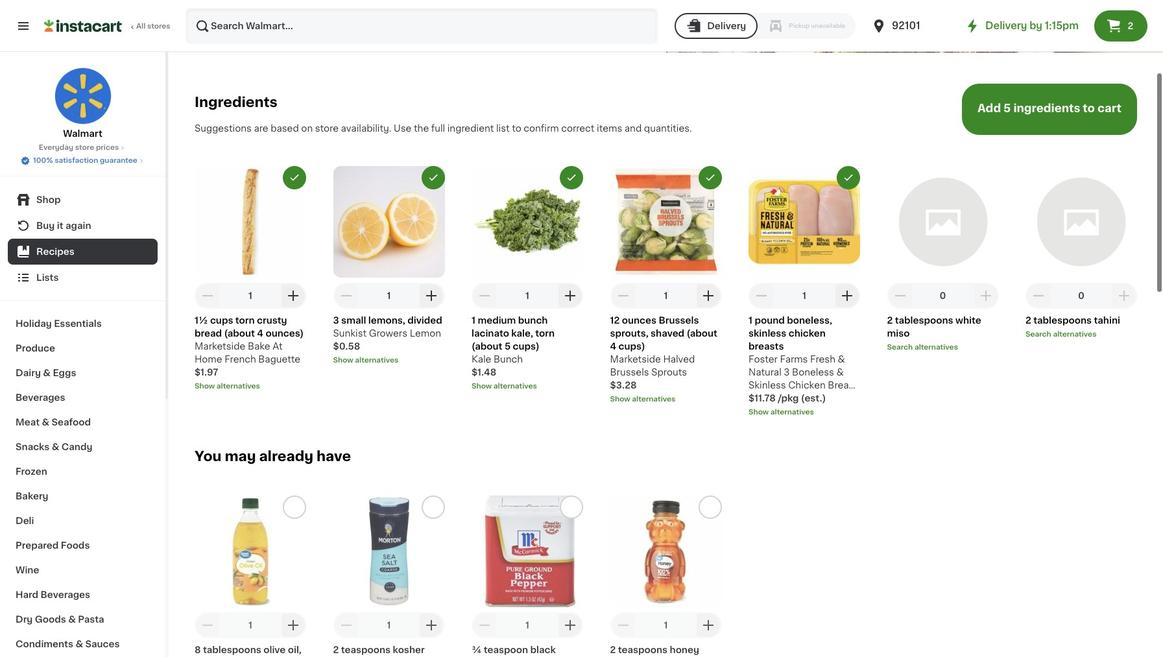 Task type: locate. For each thing, give the bounding box(es) containing it.
buy it again link
[[8, 213, 158, 239]]

1 horizontal spatial torn
[[536, 329, 555, 338]]

fresh
[[811, 355, 836, 364]]

alternatives down french
[[217, 383, 260, 390]]

2 inside 2 tablespoons white miso search alternatives
[[887, 316, 893, 325]]

cups) inside 12 ounces brussels sprouts, shaved (about 4 cups) marketside halved brussels sprouts $3.28 show alternatives
[[619, 342, 645, 351]]

to right list
[[512, 124, 522, 133]]

quantities.
[[644, 124, 692, 133]]

1 vertical spatial 3
[[784, 368, 790, 377]]

show down $0.58 on the bottom of page
[[333, 357, 353, 364]]

wine
[[16, 566, 39, 575]]

brussels
[[659, 316, 699, 325], [610, 368, 649, 377]]

delivery inside button
[[707, 21, 746, 30]]

1 horizontal spatial unselect item image
[[704, 172, 716, 184]]

1 horizontal spatial marketside
[[610, 355, 661, 364]]

0 horizontal spatial brussels
[[610, 368, 649, 377]]

ingredients
[[195, 96, 278, 109]]

(est.)
[[801, 394, 826, 403]]

delivery for delivery
[[707, 21, 746, 30]]

to
[[1083, 103, 1095, 114], [512, 124, 522, 133]]

0 horizontal spatial delivery
[[707, 21, 746, 30]]

2 inside "2 teaspoons kosher"
[[333, 646, 339, 655]]

tablespoons for 2 tablespoons tahini
[[1034, 316, 1092, 325]]

suggestions are based on store availability. use the full ingredient list to confirm correct items and quantities.
[[195, 124, 692, 133]]

marketside for home
[[195, 342, 246, 351]]

beverages up dry goods & pasta
[[41, 591, 90, 600]]

& right meat at the bottom of the page
[[42, 418, 49, 427]]

4 inside 12 ounces brussels sprouts, shaved (about 4 cups) marketside halved brussels sprouts $3.28 show alternatives
[[610, 342, 617, 351]]

search alternatives button down the white
[[887, 342, 999, 353]]

1 horizontal spatial search alternatives button
[[1026, 330, 1138, 340]]

0 horizontal spatial decrement quantity image
[[477, 618, 493, 633]]

0 horizontal spatial unselect item image
[[289, 172, 300, 184]]

cups)
[[513, 342, 540, 351], [619, 342, 645, 351]]

on
[[301, 124, 313, 133]]

1½ cups torn crusty bread (about 4 ounces) marketside bake at home french baguette $1.97 show alternatives
[[195, 316, 304, 390]]

decrement quantity image up 8
[[200, 618, 215, 633]]

decrement quantity image up pound at right
[[754, 288, 770, 304]]

2 unselect item image from the left
[[704, 172, 716, 184]]

0 vertical spatial 3
[[333, 316, 339, 325]]

&
[[838, 355, 845, 364], [837, 368, 844, 377], [43, 369, 51, 378], [42, 418, 49, 427], [52, 443, 59, 452], [68, 615, 76, 624], [76, 640, 83, 649]]

teaspoons left honey
[[618, 646, 668, 655]]

4 up bake
[[257, 329, 263, 338]]

unselect item image down based
[[289, 172, 300, 184]]

lemons,
[[368, 316, 405, 325]]

2 teaspoons from the left
[[618, 646, 668, 655]]

1 horizontal spatial delivery
[[986, 21, 1028, 30]]

4 inside 1½ cups torn crusty bread (about 4 ounces) marketside bake at home french baguette $1.97 show alternatives
[[257, 329, 263, 338]]

decrement quantity image up miso in the right of the page
[[893, 288, 908, 304]]

0 vertical spatial search alternatives button
[[1026, 330, 1138, 340]]

4
[[257, 329, 263, 338], [610, 342, 617, 351]]

bread
[[195, 329, 222, 338]]

0 horizontal spatial search alternatives button
[[887, 342, 999, 353]]

store up '100% satisfaction guarantee' button
[[75, 144, 94, 151]]

3 down farms on the right bottom of the page
[[784, 368, 790, 377]]

None search field
[[186, 8, 658, 44]]

meat
[[16, 418, 40, 427]]

0 horizontal spatial (about
[[224, 329, 255, 338]]

1 vertical spatial search alternatives button
[[887, 342, 999, 353]]

show alternatives button down 'sprouts'
[[610, 394, 722, 405]]

lists
[[36, 273, 59, 282]]

guarantee
[[100, 157, 137, 164]]

(about down cups
[[224, 329, 255, 338]]

everyday
[[39, 144, 73, 151]]

decrement quantity image for 1
[[477, 618, 493, 633]]

2 inside button
[[1128, 21, 1134, 30]]

1 teaspoons from the left
[[341, 646, 391, 655]]

0 horizontal spatial 0
[[940, 291, 946, 300]]

1 unselect item image from the left
[[566, 172, 578, 184]]

unselect item image for 1 pound boneless, skinless chicken breasts foster farms fresh & natural 3 boneless & skinless chicken breast fillets
[[843, 172, 855, 184]]

1 horizontal spatial brussels
[[659, 316, 699, 325]]

1 vertical spatial torn
[[536, 329, 555, 338]]

0 vertical spatial search
[[1026, 331, 1052, 338]]

(about inside 12 ounces brussels sprouts, shaved (about 4 cups) marketside halved brussels sprouts $3.28 show alternatives
[[687, 329, 718, 338]]

(about right the shaved
[[687, 329, 718, 338]]

alternatives inside 1½ cups torn crusty bread (about 4 ounces) marketside bake at home french baguette $1.97 show alternatives
[[217, 383, 260, 390]]

increment quantity image
[[286, 288, 301, 304], [701, 288, 717, 304], [1117, 288, 1132, 304], [701, 618, 717, 633]]

1 horizontal spatial 4
[[610, 342, 617, 351]]

1 up the shaved
[[664, 291, 668, 300]]

0 vertical spatial 4
[[257, 329, 263, 338]]

show alternatives button down growers at the bottom of the page
[[333, 355, 445, 366]]

teaspoons for honey
[[618, 646, 668, 655]]

unselect item image
[[289, 172, 300, 184], [427, 172, 439, 184]]

marketside inside 1½ cups torn crusty bread (about 4 ounces) marketside bake at home french baguette $1.97 show alternatives
[[195, 342, 246, 351]]

walmart logo image
[[54, 67, 111, 125]]

decrement quantity image up the ¾
[[477, 618, 493, 633]]

0 vertical spatial to
[[1083, 103, 1095, 114]]

torn down bunch
[[536, 329, 555, 338]]

0 vertical spatial decrement quantity image
[[893, 288, 908, 304]]

service type group
[[675, 13, 856, 39]]

delivery for delivery by 1:15pm
[[986, 21, 1028, 30]]

unselect item image down full
[[427, 172, 439, 184]]

& left candy
[[52, 443, 59, 452]]

dairy & eggs
[[16, 369, 76, 378]]

alternatives inside 1 medium bunch lacinato kale, torn (about 5 cups) kale bunch $1.48 show alternatives
[[494, 383, 537, 390]]

0 up 2 tablespoons tahini search alternatives
[[1079, 291, 1085, 300]]

1 vertical spatial decrement quantity image
[[477, 618, 493, 633]]

tablespoons inside 2 tablespoons tahini search alternatives
[[1034, 316, 1092, 325]]

0 horizontal spatial 3
[[333, 316, 339, 325]]

decrement quantity image up small
[[338, 288, 354, 304]]

already
[[259, 450, 313, 463]]

1 horizontal spatial cups)
[[619, 342, 645, 351]]

decrement quantity image up "2 teaspoons kosher"
[[338, 618, 354, 633]]

0 vertical spatial 5
[[1004, 103, 1011, 114]]

cart
[[1098, 103, 1122, 114]]

0 vertical spatial marketside
[[195, 342, 246, 351]]

tablespoons inside 2 tablespoons white miso search alternatives
[[895, 316, 954, 325]]

0 horizontal spatial teaspoons
[[341, 646, 391, 655]]

honey
[[670, 646, 699, 655]]

show alternatives button down bunch
[[472, 381, 583, 392]]

& left sauces
[[76, 640, 83, 649]]

2 0 from the left
[[1079, 291, 1085, 300]]

product group
[[195, 166, 306, 392], [333, 166, 445, 366], [472, 166, 583, 392], [610, 166, 722, 405], [749, 166, 860, 418], [887, 166, 999, 353], [1026, 166, 1138, 340], [195, 496, 306, 657], [333, 496, 445, 657], [472, 496, 583, 657], [610, 496, 722, 657]]

increment quantity image
[[424, 288, 440, 304], [563, 288, 578, 304], [840, 288, 855, 304], [978, 288, 994, 304], [286, 618, 301, 633], [424, 618, 440, 633], [563, 618, 578, 633]]

0 horizontal spatial search
[[887, 344, 913, 351]]

frozen link
[[8, 459, 158, 484]]

kale
[[472, 355, 491, 364]]

1 horizontal spatial unselect item image
[[427, 172, 439, 184]]

1 horizontal spatial teaspoons
[[618, 646, 668, 655]]

search alternatives button for tahini
[[1026, 330, 1138, 340]]

farms
[[780, 355, 808, 364]]

teaspoons left kosher
[[341, 646, 391, 655]]

are
[[254, 124, 268, 133]]

1 vertical spatial search
[[887, 344, 913, 351]]

2 cups) from the left
[[619, 342, 645, 351]]

1 horizontal spatial 0
[[1079, 291, 1085, 300]]

show down $1.48
[[472, 383, 492, 390]]

everyday store prices link
[[39, 143, 127, 153]]

1 vertical spatial 4
[[610, 342, 617, 351]]

1 horizontal spatial (about
[[472, 342, 503, 351]]

1 horizontal spatial to
[[1083, 103, 1095, 114]]

frozen
[[16, 467, 47, 476]]

unselect item image
[[566, 172, 578, 184], [704, 172, 716, 184], [843, 172, 855, 184]]

sunkist
[[333, 329, 367, 338]]

show alternatives button for $0.58
[[333, 355, 445, 366]]

$11.78 /pkg (est.) show alternatives
[[749, 394, 826, 416]]

cups) inside 1 medium bunch lacinato kale, torn (about 5 cups) kale bunch $1.48 show alternatives
[[513, 342, 540, 351]]

show inside 1 medium bunch lacinato kale, torn (about 5 cups) kale bunch $1.48 show alternatives
[[472, 383, 492, 390]]

0 horizontal spatial unselect item image
[[566, 172, 578, 184]]

0 up 2 tablespoons white miso search alternatives
[[940, 291, 946, 300]]

show alternatives button for $11.78 /pkg (est.)
[[749, 407, 860, 418]]

1 up 'lacinato' at bottom left
[[472, 316, 476, 325]]

& right fresh
[[838, 355, 845, 364]]

1 horizontal spatial 5
[[1004, 103, 1011, 114]]

confirm
[[524, 124, 559, 133]]

meat & seafood
[[16, 418, 91, 427]]

4 down sprouts,
[[610, 342, 617, 351]]

decrement quantity image
[[893, 288, 908, 304], [477, 618, 493, 633]]

lists link
[[8, 265, 158, 291]]

produce link
[[8, 336, 158, 361]]

decrement quantity image up 1½
[[200, 288, 215, 304]]

search alternatives button
[[1026, 330, 1138, 340], [887, 342, 999, 353]]

to left "cart"
[[1083, 103, 1095, 114]]

add 5 ingredients to cart
[[978, 103, 1122, 114]]

1 horizontal spatial search
[[1026, 331, 1052, 338]]

(about for torn
[[224, 329, 255, 338]]

$1.97
[[195, 368, 218, 377]]

alternatives down 'sprouts'
[[632, 396, 676, 403]]

boneless,
[[787, 316, 833, 325]]

sauces
[[85, 640, 120, 649]]

miso
[[887, 329, 910, 338]]

beverages inside "link"
[[16, 393, 65, 402]]

3
[[333, 316, 339, 325], [784, 368, 790, 377]]

delivery
[[986, 21, 1028, 30], [707, 21, 746, 30]]

search inside 2 tablespoons white miso search alternatives
[[887, 344, 913, 351]]

brussels up the shaved
[[659, 316, 699, 325]]

1 vertical spatial store
[[75, 144, 94, 151]]

3 left small
[[333, 316, 339, 325]]

5
[[1004, 103, 1011, 114], [505, 342, 511, 351]]

2 tablespoons white miso search alternatives
[[887, 316, 982, 351]]

2 unselect item image from the left
[[427, 172, 439, 184]]

buy it again
[[36, 221, 91, 230]]

alternatives inside $11.78 /pkg (est.) show alternatives
[[771, 409, 814, 416]]

all stores
[[136, 23, 170, 30]]

tablespoons for 2 tablespoons white miso
[[895, 316, 954, 325]]

0 horizontal spatial to
[[512, 124, 522, 133]]

alternatives down bunch
[[494, 383, 537, 390]]

meat & seafood link
[[8, 410, 158, 435]]

0 horizontal spatial marketside
[[195, 342, 246, 351]]

1 0 from the left
[[940, 291, 946, 300]]

shaved brussels sprouts and kale salad with creamy tahini dressing image
[[666, 0, 1163, 53]]

halved
[[663, 355, 695, 364]]

0 vertical spatial beverages
[[16, 393, 65, 402]]

store right "on"
[[315, 124, 339, 133]]

2 for 2
[[1128, 21, 1134, 30]]

show alternatives button down (est.)
[[749, 407, 860, 418]]

alternatives down growers at the bottom of the page
[[355, 357, 399, 364]]

prepared
[[16, 541, 59, 550]]

teaspoons inside "2 teaspoons kosher"
[[341, 646, 391, 655]]

show down fillets
[[749, 409, 769, 416]]

0 vertical spatial brussels
[[659, 316, 699, 325]]

Search field
[[187, 9, 657, 43]]

3 inside 3 small lemons, divided sunkist growers lemon $0.58 show alternatives
[[333, 316, 339, 325]]

1 left pound at right
[[749, 316, 753, 325]]

1 pound boneless, skinless chicken breasts foster farms fresh & natural 3 boneless & skinless chicken breast fillets
[[749, 316, 858, 403]]

4 for ounces)
[[257, 329, 263, 338]]

unselect item image for 12 ounces brussels sprouts, shaved (about 4 cups) marketside halved brussels sprouts $3.28 show alternatives
[[704, 172, 716, 184]]

natural
[[749, 368, 782, 377]]

& up breast
[[837, 368, 844, 377]]

boneless
[[792, 368, 834, 377]]

1 vertical spatial to
[[512, 124, 522, 133]]

decrement quantity image
[[200, 288, 215, 304], [338, 288, 354, 304], [477, 288, 493, 304], [615, 288, 631, 304], [754, 288, 770, 304], [1031, 288, 1047, 304], [200, 618, 215, 633], [338, 618, 354, 633], [615, 618, 631, 633]]

2 horizontal spatial (about
[[687, 329, 718, 338]]

marketside down sprouts,
[[610, 355, 661, 364]]

kosher
[[393, 646, 425, 655]]

0 horizontal spatial 5
[[505, 342, 511, 351]]

& left pasta
[[68, 615, 76, 624]]

show alternatives button for $1.97
[[195, 381, 306, 392]]

0 horizontal spatial cups)
[[513, 342, 540, 351]]

snacks & candy
[[16, 443, 92, 452]]

1 up ¾ teaspoon black
[[526, 621, 529, 630]]

5 up bunch
[[505, 342, 511, 351]]

0 vertical spatial torn
[[235, 316, 255, 325]]

ounces)
[[266, 329, 304, 338]]

3 unselect item image from the left
[[843, 172, 855, 184]]

(about inside 1½ cups torn crusty bread (about 4 ounces) marketside bake at home french baguette $1.97 show alternatives
[[224, 329, 255, 338]]

again
[[66, 221, 91, 230]]

1 horizontal spatial 3
[[784, 368, 790, 377]]

2 horizontal spatial tablespoons
[[1034, 316, 1092, 325]]

0 vertical spatial store
[[315, 124, 339, 133]]

show alternatives button down french
[[195, 381, 306, 392]]

french
[[225, 355, 256, 364]]

show down $1.97
[[195, 383, 215, 390]]

cups) down sprouts,
[[619, 342, 645, 351]]

alternatives down /pkg at the right
[[771, 409, 814, 416]]

ounces
[[622, 316, 657, 325]]

beverages
[[16, 393, 65, 402], [41, 591, 90, 600]]

1 vertical spatial marketside
[[610, 355, 661, 364]]

marketside up home
[[195, 342, 246, 351]]

show down $3.28
[[610, 396, 631, 403]]

add
[[978, 103, 1001, 114]]

1 up boneless,
[[803, 291, 807, 300]]

1 vertical spatial 5
[[505, 342, 511, 351]]

tablespoons right 8
[[203, 646, 261, 655]]

show alternatives button for $3.28
[[610, 394, 722, 405]]

alternatives down tahini
[[1053, 331, 1097, 338]]

brussels up $3.28
[[610, 368, 649, 377]]

chicken
[[789, 381, 826, 390]]

hard beverages link
[[8, 583, 158, 607]]

show inside 3 small lemons, divided sunkist growers lemon $0.58 show alternatives
[[333, 357, 353, 364]]

show inside $11.78 /pkg (est.) show alternatives
[[749, 409, 769, 416]]

5 right add
[[1004, 103, 1011, 114]]

teaspoon
[[484, 646, 528, 655]]

2 button
[[1095, 10, 1148, 42]]

0 horizontal spatial torn
[[235, 316, 255, 325]]

alternatives down the white
[[915, 344, 958, 351]]

cups
[[210, 316, 233, 325]]

2 inside 2 tablespoons tahini search alternatives
[[1026, 316, 1032, 325]]

(about for brussels
[[687, 329, 718, 338]]

(about down 'lacinato' at bottom left
[[472, 342, 503, 351]]

tablespoons up miso in the right of the page
[[895, 316, 954, 325]]

alternatives inside 12 ounces brussels sprouts, shaved (about 4 cups) marketside halved brussels sprouts $3.28 show alternatives
[[632, 396, 676, 403]]

search alternatives button down tahini
[[1026, 330, 1138, 340]]

marketside inside 12 ounces brussels sprouts, shaved (about 4 cups) marketside halved brussels sprouts $3.28 show alternatives
[[610, 355, 661, 364]]

cups) down kale,
[[513, 342, 540, 351]]

holiday essentials
[[16, 319, 102, 328]]

12 ounces brussels sprouts, shaved (about 4 cups) marketside halved brussels sprouts $3.28 show alternatives
[[610, 316, 718, 403]]

2 horizontal spatial unselect item image
[[843, 172, 855, 184]]

tablespoons left tahini
[[1034, 316, 1092, 325]]

1 horizontal spatial decrement quantity image
[[893, 288, 908, 304]]

1 horizontal spatial tablespoons
[[895, 316, 954, 325]]

dry goods & pasta
[[16, 615, 104, 624]]

1 unselect item image from the left
[[289, 172, 300, 184]]

deli
[[16, 517, 34, 526]]

beverages down dairy & eggs
[[16, 393, 65, 402]]

0 horizontal spatial tablespoons
[[203, 646, 261, 655]]

store
[[315, 124, 339, 133], [75, 144, 94, 151]]

show inside 12 ounces brussels sprouts, shaved (about 4 cups) marketside halved brussels sprouts $3.28 show alternatives
[[610, 396, 631, 403]]

decrement quantity image up "2 teaspoons honey"
[[615, 618, 631, 633]]

torn right cups
[[235, 316, 255, 325]]

dairy & eggs link
[[8, 361, 158, 385]]

tablespoons
[[895, 316, 954, 325], [1034, 316, 1092, 325], [203, 646, 261, 655]]

show alternatives button
[[333, 355, 445, 366], [195, 381, 306, 392], [472, 381, 583, 392], [610, 394, 722, 405], [749, 407, 860, 418]]

torn inside 1½ cups torn crusty bread (about 4 ounces) marketside bake at home french baguette $1.97 show alternatives
[[235, 316, 255, 325]]

100% satisfaction guarantee
[[33, 157, 137, 164]]

decrement quantity image up 2 tablespoons tahini search alternatives
[[1031, 288, 1047, 304]]

1 cups) from the left
[[513, 342, 540, 351]]

delivery by 1:15pm link
[[965, 18, 1079, 34]]

0 horizontal spatial 4
[[257, 329, 263, 338]]

0 horizontal spatial store
[[75, 144, 94, 151]]



Task type: describe. For each thing, give the bounding box(es) containing it.
alternatives inside 3 small lemons, divided sunkist growers lemon $0.58 show alternatives
[[355, 357, 399, 364]]

8
[[195, 646, 201, 655]]

1:15pm
[[1045, 21, 1079, 30]]

1 inside 1 medium bunch lacinato kale, torn (about 5 cups) kale bunch $1.48 show alternatives
[[472, 316, 476, 325]]

$3.28
[[610, 381, 637, 390]]

& inside "link"
[[76, 640, 83, 649]]

decrement quantity image for 0
[[893, 288, 908, 304]]

decrement quantity image up medium
[[477, 288, 493, 304]]

tablespoons inside 8 tablespoons olive oil,
[[203, 646, 261, 655]]

decrement quantity image up 12
[[615, 288, 631, 304]]

holiday
[[16, 319, 52, 328]]

hard beverages
[[16, 591, 90, 600]]

to inside button
[[1083, 103, 1095, 114]]

2 for 2 tablespoons white miso search alternatives
[[887, 316, 893, 325]]

lacinato
[[472, 329, 509, 338]]

produce
[[16, 344, 55, 353]]

unselect item image for 1 medium bunch lacinato kale, torn (about 5 cups) kale bunch $1.48 show alternatives
[[566, 172, 578, 184]]

92101 button
[[872, 8, 949, 44]]

pasta
[[78, 615, 104, 624]]

2 for 2 teaspoons kosher
[[333, 646, 339, 655]]

bunch
[[494, 355, 523, 364]]

1 up bake
[[249, 291, 252, 300]]

1 up 8 tablespoons olive oil,
[[249, 621, 252, 630]]

search inside 2 tablespoons tahini search alternatives
[[1026, 331, 1052, 338]]

walmart
[[63, 129, 102, 138]]

1 vertical spatial beverages
[[41, 591, 90, 600]]

3 inside 1 pound boneless, skinless chicken breasts foster farms fresh & natural 3 boneless & skinless chicken breast fillets
[[784, 368, 790, 377]]

walmart link
[[54, 67, 111, 140]]

unselect item image for crusty
[[289, 172, 300, 184]]

suggestions
[[195, 124, 252, 133]]

& left eggs
[[43, 369, 51, 378]]

bakery link
[[8, 484, 158, 509]]

items
[[597, 124, 622, 133]]

4 for cups)
[[610, 342, 617, 351]]

full
[[431, 124, 445, 133]]

¾
[[472, 646, 482, 655]]

stores
[[147, 23, 170, 30]]

92101
[[892, 21, 921, 30]]

the
[[414, 124, 429, 133]]

baguette
[[258, 355, 301, 364]]

black
[[530, 646, 556, 655]]

you
[[195, 450, 222, 463]]

at
[[273, 342, 283, 351]]

search alternatives button for white
[[887, 342, 999, 353]]

divided
[[408, 316, 442, 325]]

recipes
[[36, 247, 74, 256]]

essentials
[[54, 319, 102, 328]]

home
[[195, 355, 222, 364]]

/pkg
[[778, 394, 799, 403]]

alternatives inside 2 tablespoons white miso search alternatives
[[915, 344, 958, 351]]

satisfaction
[[55, 157, 98, 164]]

tahini
[[1094, 316, 1121, 325]]

1 inside 1 pound boneless, skinless chicken breasts foster farms fresh & natural 3 boneless & skinless chicken breast fillets
[[749, 316, 753, 325]]

you may already have
[[195, 450, 351, 463]]

8 tablespoons olive oil,
[[195, 646, 302, 657]]

2 for 2 tablespoons tahini search alternatives
[[1026, 316, 1032, 325]]

(about inside 1 medium bunch lacinato kale, torn (about 5 cups) kale bunch $1.48 show alternatives
[[472, 342, 503, 351]]

bunch
[[518, 316, 548, 325]]

1½
[[195, 316, 208, 325]]

1 horizontal spatial store
[[315, 124, 339, 133]]

small
[[341, 316, 366, 325]]

1 up "2 teaspoons kosher"
[[387, 621, 391, 630]]

delivery button
[[675, 13, 758, 39]]

1 up "lemons,"
[[387, 291, 391, 300]]

may
[[225, 450, 256, 463]]

all stores link
[[44, 8, 171, 44]]

instacart logo image
[[44, 18, 122, 34]]

¾ teaspoon black
[[472, 646, 556, 657]]

availability.
[[341, 124, 392, 133]]

wine link
[[8, 558, 158, 583]]

$1.48
[[472, 368, 497, 377]]

1 up bunch
[[526, 291, 529, 300]]

100% satisfaction guarantee button
[[20, 153, 145, 166]]

beverages link
[[8, 385, 158, 410]]

fillets
[[749, 394, 776, 403]]

condiments
[[16, 640, 73, 649]]

list
[[496, 124, 510, 133]]

show inside 1½ cups torn crusty bread (about 4 ounces) marketside bake at home french baguette $1.97 show alternatives
[[195, 383, 215, 390]]

it
[[57, 221, 63, 230]]

sprouts,
[[610, 329, 649, 338]]

oil,
[[288, 646, 302, 655]]

growers
[[369, 329, 408, 338]]

shop link
[[8, 187, 158, 213]]

prepared foods
[[16, 541, 90, 550]]

based
[[271, 124, 299, 133]]

chicken
[[789, 329, 826, 338]]

bake
[[248, 342, 270, 351]]

sprouts
[[652, 368, 687, 377]]

1 up "2 teaspoons honey"
[[664, 621, 668, 630]]

foster
[[749, 355, 778, 364]]

kale,
[[512, 329, 533, 338]]

skinless
[[749, 329, 787, 338]]

show alternatives button for $1.48
[[472, 381, 583, 392]]

dry
[[16, 615, 33, 624]]

5 inside 1 medium bunch lacinato kale, torn (about 5 cups) kale bunch $1.48 show alternatives
[[505, 342, 511, 351]]

crusty
[[257, 316, 287, 325]]

teaspoons for kosher
[[341, 646, 391, 655]]

bakery
[[16, 492, 48, 501]]

2 for 2 teaspoons honey
[[610, 646, 616, 655]]

2 tablespoons tahini search alternatives
[[1026, 316, 1121, 338]]

medium
[[478, 316, 516, 325]]

0 for white
[[940, 291, 946, 300]]

0 for tahini
[[1079, 291, 1085, 300]]

ingredient
[[448, 124, 494, 133]]

1 vertical spatial brussels
[[610, 368, 649, 377]]

pound
[[755, 316, 785, 325]]

torn inside 1 medium bunch lacinato kale, torn (about 5 cups) kale bunch $1.48 show alternatives
[[536, 329, 555, 338]]

candy
[[62, 443, 92, 452]]

alternatives inside 2 tablespoons tahini search alternatives
[[1053, 331, 1097, 338]]

unselect item image for divided
[[427, 172, 439, 184]]

foods
[[61, 541, 90, 550]]

marketside for sprouts
[[610, 355, 661, 364]]

dairy
[[16, 369, 41, 378]]

shaved
[[651, 329, 685, 338]]

5 inside add 5 ingredients to cart button
[[1004, 103, 1011, 114]]

snacks
[[16, 443, 50, 452]]



Task type: vqa. For each thing, say whether or not it's contained in the screenshot.


